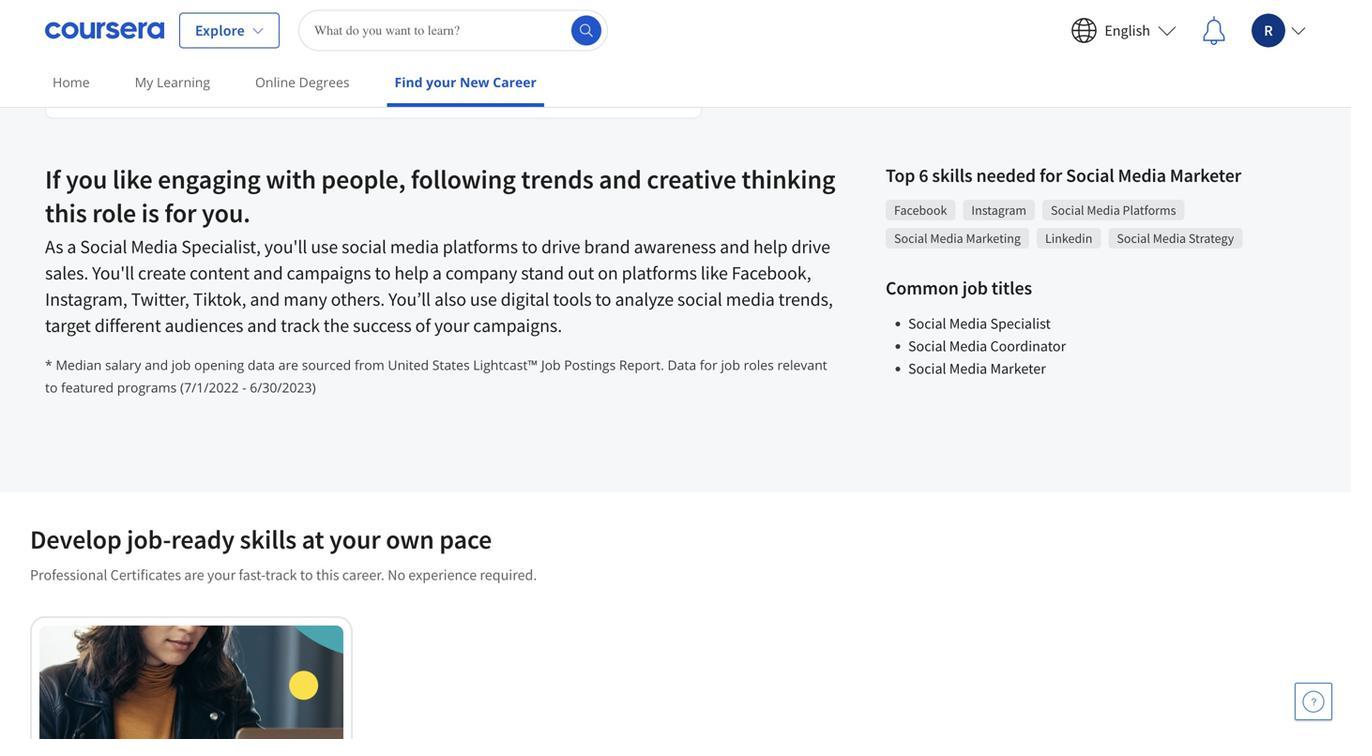 Task type: locate. For each thing, give the bounding box(es) containing it.
engaging
[[158, 163, 261, 196]]

of
[[415, 314, 431, 337]]

trends
[[521, 163, 594, 196]]

0 vertical spatial *
[[249, 75, 256, 93]]

a up also
[[433, 261, 442, 285]]

for inside * median salary and job opening data are sourced from united states lightcast™ job postings report. data for job roles relevant to featured programs (7/1/2022 - 6/30/2023)
[[700, 356, 718, 374]]

0 vertical spatial a
[[67, 235, 76, 259]]

salary inside "$50,000 median salary *"
[[213, 75, 249, 93]]

0 horizontal spatial use
[[311, 235, 338, 259]]

for inside if you like engaging with people, following trends and creative thinking this role is for you. as a social media specialist, you'll use social media platforms to drive brand awareness and help drive sales. you'll create content and campaigns to help a company stand out on platforms like facebook, instagram, twitter, tiktok, and many others. you'll also use digital tools to analyze social media trends, target different audiences and track the success of your campaigns.
[[165, 197, 197, 230]]

1 vertical spatial media
[[726, 288, 775, 311]]

english
[[1105, 21, 1151, 40]]

find your new career
[[395, 73, 537, 91]]

social
[[342, 235, 387, 259], [678, 288, 723, 311]]

1 horizontal spatial for
[[700, 356, 718, 374]]

top
[[886, 164, 916, 187]]

0 horizontal spatial drive
[[542, 235, 581, 259]]

twitter,
[[131, 288, 189, 311]]

skills up professional certificates are your fast-track to this career. no experience required.
[[240, 523, 297, 556]]

marketer up strategy
[[1170, 164, 1242, 187]]

online
[[255, 73, 296, 91]]

and
[[599, 163, 642, 196], [720, 235, 750, 259], [253, 261, 283, 285], [250, 288, 280, 311], [247, 314, 277, 337], [145, 356, 168, 374]]

1 horizontal spatial a
[[433, 261, 442, 285]]

1 vertical spatial help
[[395, 261, 429, 285]]

strategy
[[1189, 230, 1235, 247]]

out
[[568, 261, 594, 285]]

many
[[284, 288, 327, 311]]

media down facebook,
[[726, 288, 775, 311]]

0 vertical spatial for
[[1040, 164, 1063, 187]]

1 horizontal spatial social
[[678, 288, 723, 311]]

are inside * median salary and job opening data are sourced from united states lightcast™ job postings report. data for job roles relevant to featured programs (7/1/2022 - 6/30/2023)
[[278, 356, 299, 374]]

0 horizontal spatial this
[[45, 197, 87, 230]]

job
[[541, 356, 561, 374]]

None search field
[[298, 10, 608, 51]]

1 vertical spatial *
[[45, 356, 52, 374]]

help up facebook,
[[754, 235, 788, 259]]

you'll
[[92, 261, 134, 285]]

you.
[[202, 197, 251, 230]]

a
[[67, 235, 76, 259], [433, 261, 442, 285]]

you'll
[[265, 235, 307, 259]]

drive
[[542, 235, 581, 259], [792, 235, 831, 259]]

to down 'on'
[[596, 288, 612, 311]]

awareness
[[634, 235, 716, 259]]

marketing
[[966, 230, 1021, 247]]

track down develop job-ready skills at your own pace
[[265, 566, 297, 585]]

track inside if you like engaging with people, following trends and creative thinking this role is for you. as a social media specialist, you'll use social media platforms to drive brand awareness and help drive sales. you'll create content and campaigns to help a company stand out on platforms like facebook, instagram, twitter, tiktok, and many others. you'll also use digital tools to analyze social media trends, target different audiences and track the success of your campaigns.
[[281, 314, 320, 337]]

6/30/2023)
[[250, 379, 316, 397]]

1 vertical spatial use
[[470, 288, 497, 311]]

salary up programs
[[105, 356, 141, 374]]

to up 'others.'
[[375, 261, 391, 285]]

1 horizontal spatial media
[[726, 288, 775, 311]]

digital
[[501, 288, 550, 311]]

job-
[[127, 523, 171, 556]]

1 horizontal spatial this
[[316, 566, 339, 585]]

skills
[[933, 164, 973, 187], [240, 523, 297, 556]]

is
[[141, 197, 159, 230]]

media
[[390, 235, 439, 259], [726, 288, 775, 311]]

0 horizontal spatial social
[[342, 235, 387, 259]]

lightcast™
[[473, 356, 538, 374]]

0 vertical spatial like
[[113, 163, 153, 196]]

1 horizontal spatial platforms
[[622, 261, 697, 285]]

media inside if you like engaging with people, following trends and creative thinking this role is for you. as a social media specialist, you'll use social media platforms to drive brand awareness and help drive sales. you'll create content and campaigns to help a company stand out on platforms like facebook, instagram, twitter, tiktok, and many others. you'll also use digital tools to analyze social media trends, target different audiences and track the success of your campaigns.
[[131, 235, 178, 259]]

1 vertical spatial this
[[316, 566, 339, 585]]

create
[[138, 261, 186, 285]]

1 horizontal spatial *
[[249, 75, 256, 93]]

this left career.
[[316, 566, 339, 585]]

needed
[[977, 164, 1036, 187]]

pace
[[440, 523, 492, 556]]

and up facebook,
[[720, 235, 750, 259]]

and inside * median salary and job opening data are sourced from united states lightcast™ job postings report. data for job roles relevant to featured programs (7/1/2022 - 6/30/2023)
[[145, 356, 168, 374]]

this up as
[[45, 197, 87, 230]]

job left roles
[[721, 356, 741, 374]]

facebook
[[895, 202, 948, 219]]

my learning link
[[127, 61, 218, 103]]

are up 6/30/2023)
[[278, 356, 299, 374]]

social right the analyze on the top left
[[678, 288, 723, 311]]

your
[[426, 73, 457, 91], [435, 314, 470, 337], [330, 523, 381, 556], [207, 566, 236, 585]]

1 vertical spatial marketer
[[991, 360, 1046, 378]]

* inside "$50,000 median salary *"
[[249, 75, 256, 93]]

0 horizontal spatial for
[[165, 197, 197, 230]]

if
[[45, 163, 61, 196]]

audiences
[[165, 314, 244, 337]]

1 vertical spatial social
[[678, 288, 723, 311]]

0 horizontal spatial job
[[172, 356, 191, 374]]

track down many
[[281, 314, 320, 337]]

develop
[[30, 523, 122, 556]]

social
[[1066, 164, 1115, 187], [1051, 202, 1085, 219], [895, 230, 928, 247], [1117, 230, 1151, 247], [80, 235, 127, 259], [909, 314, 947, 333], [909, 337, 947, 356], [909, 360, 947, 378]]

and left many
[[250, 288, 280, 311]]

1 horizontal spatial help
[[754, 235, 788, 259]]

find your new career link
[[387, 61, 544, 107]]

use
[[311, 235, 338, 259], [470, 288, 497, 311]]

marketer down coordinator
[[991, 360, 1046, 378]]

0 vertical spatial this
[[45, 197, 87, 230]]

* median salary and job opening data are sourced from united states lightcast™ job postings report. data for job roles relevant to featured programs (7/1/2022 - 6/30/2023)
[[45, 356, 828, 397]]

sourced
[[302, 356, 351, 374]]

a right as
[[67, 235, 76, 259]]

0 vertical spatial are
[[278, 356, 299, 374]]

$50,000
[[178, 48, 241, 71]]

$50,000 median salary *
[[163, 48, 256, 93]]

professional certificates are your fast-track to this career. no experience required.
[[30, 566, 537, 585]]

0 vertical spatial platforms
[[443, 235, 518, 259]]

new
[[460, 73, 490, 91]]

1 vertical spatial are
[[184, 566, 204, 585]]

use down company
[[470, 288, 497, 311]]

common job titles
[[886, 276, 1033, 300]]

1 vertical spatial for
[[165, 197, 197, 230]]

salary
[[213, 75, 249, 93], [105, 356, 141, 374]]

0 vertical spatial media
[[390, 235, 439, 259]]

0 vertical spatial track
[[281, 314, 320, 337]]

use up campaigns
[[311, 235, 338, 259]]

drive up stand
[[542, 235, 581, 259]]

fast-
[[239, 566, 265, 585]]

like
[[113, 163, 153, 196], [701, 261, 728, 285]]

and up programs
[[145, 356, 168, 374]]

drive up facebook,
[[792, 235, 831, 259]]

marketer inside social media specialist social media coordinator social media marketer
[[991, 360, 1046, 378]]

to down at
[[300, 566, 313, 585]]

analyze
[[615, 288, 674, 311]]

22,146 jobs available
[[493, 48, 575, 93]]

coordinator
[[991, 337, 1066, 356]]

0 vertical spatial skills
[[933, 164, 973, 187]]

job left titles
[[963, 276, 988, 300]]

help up you'll
[[395, 261, 429, 285]]

2 vertical spatial for
[[700, 356, 718, 374]]

your up career.
[[330, 523, 381, 556]]

1 horizontal spatial like
[[701, 261, 728, 285]]

1 horizontal spatial salary
[[213, 75, 249, 93]]

this inside if you like engaging with people, following trends and creative thinking this role is for you. as a social media specialist, you'll use social media platforms to drive brand awareness and help drive sales. you'll create content and campaigns to help a company stand out on platforms like facebook, instagram, twitter, tiktok, and many others. you'll also use digital tools to analyze social media trends, target different audiences and track the success of your campaigns.
[[45, 197, 87, 230]]

1 horizontal spatial use
[[470, 288, 497, 311]]

0 horizontal spatial salary
[[105, 356, 141, 374]]

1 vertical spatial track
[[265, 566, 297, 585]]

are down ready
[[184, 566, 204, 585]]

tiktok,
[[193, 288, 246, 311]]

english button
[[1060, 6, 1188, 55]]

like up is
[[113, 163, 153, 196]]

0 horizontal spatial marketer
[[991, 360, 1046, 378]]

1 horizontal spatial drive
[[792, 235, 831, 259]]

from
[[355, 356, 385, 374]]

also
[[435, 288, 467, 311]]

0 horizontal spatial *
[[45, 356, 52, 374]]

for right is
[[165, 197, 197, 230]]

1 horizontal spatial marketer
[[1170, 164, 1242, 187]]

titles
[[992, 276, 1033, 300]]

learning
[[157, 73, 210, 91]]

0 vertical spatial salary
[[213, 75, 249, 93]]

2 horizontal spatial job
[[963, 276, 988, 300]]

as
[[45, 235, 63, 259]]

media up you'll
[[390, 235, 439, 259]]

1 vertical spatial skills
[[240, 523, 297, 556]]

explore button
[[179, 13, 280, 48]]

social up campaigns
[[342, 235, 387, 259]]

for right needed
[[1040, 164, 1063, 187]]

like down awareness
[[701, 261, 728, 285]]

salary inside * median salary and job opening data are sourced from united states lightcast™ job postings report. data for job roles relevant to featured programs (7/1/2022 - 6/30/2023)
[[105, 356, 141, 374]]

skills right 6
[[933, 164, 973, 187]]

0 horizontal spatial are
[[184, 566, 204, 585]]

1 horizontal spatial are
[[278, 356, 299, 374]]

your down also
[[435, 314, 470, 337]]

media
[[1119, 164, 1167, 187], [1087, 202, 1121, 219], [931, 230, 964, 247], [1153, 230, 1187, 247], [131, 235, 178, 259], [950, 314, 988, 333], [950, 337, 988, 356], [950, 360, 988, 378]]

platforms up the analyze on the top left
[[622, 261, 697, 285]]

0 horizontal spatial skills
[[240, 523, 297, 556]]

salary down $50,000
[[213, 75, 249, 93]]

career
[[493, 73, 537, 91]]

to
[[522, 235, 538, 259], [375, 261, 391, 285], [596, 288, 612, 311], [45, 379, 58, 397], [300, 566, 313, 585]]

platforms up company
[[443, 235, 518, 259]]

0 horizontal spatial media
[[390, 235, 439, 259]]

no
[[388, 566, 406, 585]]

1 vertical spatial salary
[[105, 356, 141, 374]]

role
[[92, 197, 136, 230]]

job up (7/1/2022
[[172, 356, 191, 374]]

to down the median
[[45, 379, 58, 397]]

for right the data
[[700, 356, 718, 374]]

linkedin
[[1046, 230, 1093, 247]]

0 horizontal spatial a
[[67, 235, 76, 259]]



Task type: vqa. For each thing, say whether or not it's contained in the screenshot.
rightmost help
yes



Task type: describe. For each thing, give the bounding box(es) containing it.
report.
[[619, 356, 664, 374]]

find
[[395, 73, 423, 91]]

target
[[45, 314, 91, 337]]

0 vertical spatial use
[[311, 235, 338, 259]]

company
[[446, 261, 518, 285]]

with
[[266, 163, 316, 196]]

trends,
[[779, 288, 833, 311]]

0 horizontal spatial like
[[113, 163, 153, 196]]

social media platforms
[[1051, 202, 1177, 219]]

you
[[66, 163, 107, 196]]

0 vertical spatial marketer
[[1170, 164, 1242, 187]]

1 horizontal spatial job
[[721, 356, 741, 374]]

1 vertical spatial like
[[701, 261, 728, 285]]

if you like engaging with people, following trends and creative thinking this role is for you. as a social media specialist, you'll use social media platforms to drive brand awareness and help drive sales. you'll create content and campaigns to help a company stand out on platforms like facebook, instagram, twitter, tiktok, and many others. you'll also use digital tools to analyze social media trends, target different audiences and track the success of your campaigns.
[[45, 163, 836, 337]]

r
[[1265, 21, 1274, 40]]

1 horizontal spatial skills
[[933, 164, 973, 187]]

median
[[56, 356, 102, 374]]

explore
[[195, 21, 245, 40]]

1 drive from the left
[[542, 235, 581, 259]]

help center image
[[1303, 691, 1325, 713]]

to inside * median salary and job opening data are sourced from united states lightcast™ job postings report. data for job roles relevant to featured programs (7/1/2022 - 6/30/2023)
[[45, 379, 58, 397]]

brand
[[584, 235, 630, 259]]

you'll
[[389, 288, 431, 311]]

social inside if you like engaging with people, following trends and creative thinking this role is for you. as a social media specialist, you'll use social media platforms to drive brand awareness and help drive sales. you'll create content and campaigns to help a company stand out on platforms like facebook, instagram, twitter, tiktok, and many others. you'll also use digital tools to analyze social media trends, target different audiences and track the success of your campaigns.
[[80, 235, 127, 259]]

others.
[[331, 288, 385, 311]]

salary for $50,000
[[213, 75, 249, 93]]

(7/1/2022
[[180, 379, 239, 397]]

social media specialist social media coordinator social media marketer
[[909, 314, 1066, 378]]

home
[[53, 73, 90, 91]]

6
[[919, 164, 929, 187]]

data
[[668, 356, 697, 374]]

campaigns.
[[473, 314, 562, 337]]

postings
[[564, 356, 616, 374]]

creative
[[647, 163, 737, 196]]

What do you want to learn? text field
[[298, 10, 608, 51]]

tools
[[553, 288, 592, 311]]

platforms
[[1123, 202, 1177, 219]]

featured
[[61, 379, 114, 397]]

median
[[163, 75, 209, 93]]

0 vertical spatial social
[[342, 235, 387, 259]]

instagram
[[972, 202, 1027, 219]]

jobs
[[493, 75, 518, 93]]

relevant
[[778, 356, 828, 374]]

salary for *
[[105, 356, 141, 374]]

roles
[[744, 356, 774, 374]]

22,146
[[511, 48, 564, 71]]

programs
[[117, 379, 177, 397]]

your left fast-
[[207, 566, 236, 585]]

-
[[242, 379, 246, 397]]

your right find
[[426, 73, 457, 91]]

united
[[388, 356, 429, 374]]

ready
[[171, 523, 235, 556]]

2 horizontal spatial for
[[1040, 164, 1063, 187]]

online degrees link
[[248, 61, 357, 103]]

campaigns
[[287, 261, 371, 285]]

states
[[432, 356, 470, 374]]

0 horizontal spatial help
[[395, 261, 429, 285]]

online degrees
[[255, 73, 350, 91]]

common
[[886, 276, 959, 300]]

my
[[135, 73, 153, 91]]

coursera image
[[45, 15, 164, 46]]

sales.
[[45, 261, 88, 285]]

thinking
[[742, 163, 836, 196]]

on
[[598, 261, 618, 285]]

and down the you'll
[[253, 261, 283, 285]]

career.
[[342, 566, 385, 585]]

1 vertical spatial a
[[433, 261, 442, 285]]

at
[[302, 523, 324, 556]]

and up 'data' at the left of the page
[[247, 314, 277, 337]]

2 drive from the left
[[792, 235, 831, 259]]

specialist
[[991, 314, 1051, 333]]

available
[[522, 75, 575, 93]]

professional
[[30, 566, 107, 585]]

own
[[386, 523, 434, 556]]

opening
[[194, 356, 244, 374]]

my learning
[[135, 73, 210, 91]]

people,
[[321, 163, 406, 196]]

facebook,
[[732, 261, 812, 285]]

and right trends
[[599, 163, 642, 196]]

your inside if you like engaging with people, following trends and creative thinking this role is for you. as a social media specialist, you'll use social media platforms to drive brand awareness and help drive sales. you'll create content and campaigns to help a company stand out on platforms like facebook, instagram, twitter, tiktok, and many others. you'll also use digital tools to analyze social media trends, target different audiences and track the success of your campaigns.
[[435, 314, 470, 337]]

0 vertical spatial help
[[754, 235, 788, 259]]

1 vertical spatial platforms
[[622, 261, 697, 285]]

to up stand
[[522, 235, 538, 259]]

instagram,
[[45, 288, 127, 311]]

* inside * median salary and job opening data are sourced from united states lightcast™ job postings report. data for job roles relevant to featured programs (7/1/2022 - 6/30/2023)
[[45, 356, 52, 374]]

different
[[95, 314, 161, 337]]

data
[[248, 356, 275, 374]]

the
[[324, 314, 349, 337]]

develop job-ready skills at your own pace
[[30, 523, 492, 556]]

top 6 skills needed for social media marketer
[[886, 164, 1242, 187]]

degrees
[[299, 73, 350, 91]]

certificates
[[110, 566, 181, 585]]

experience
[[409, 566, 477, 585]]

0 horizontal spatial platforms
[[443, 235, 518, 259]]

success
[[353, 314, 412, 337]]



